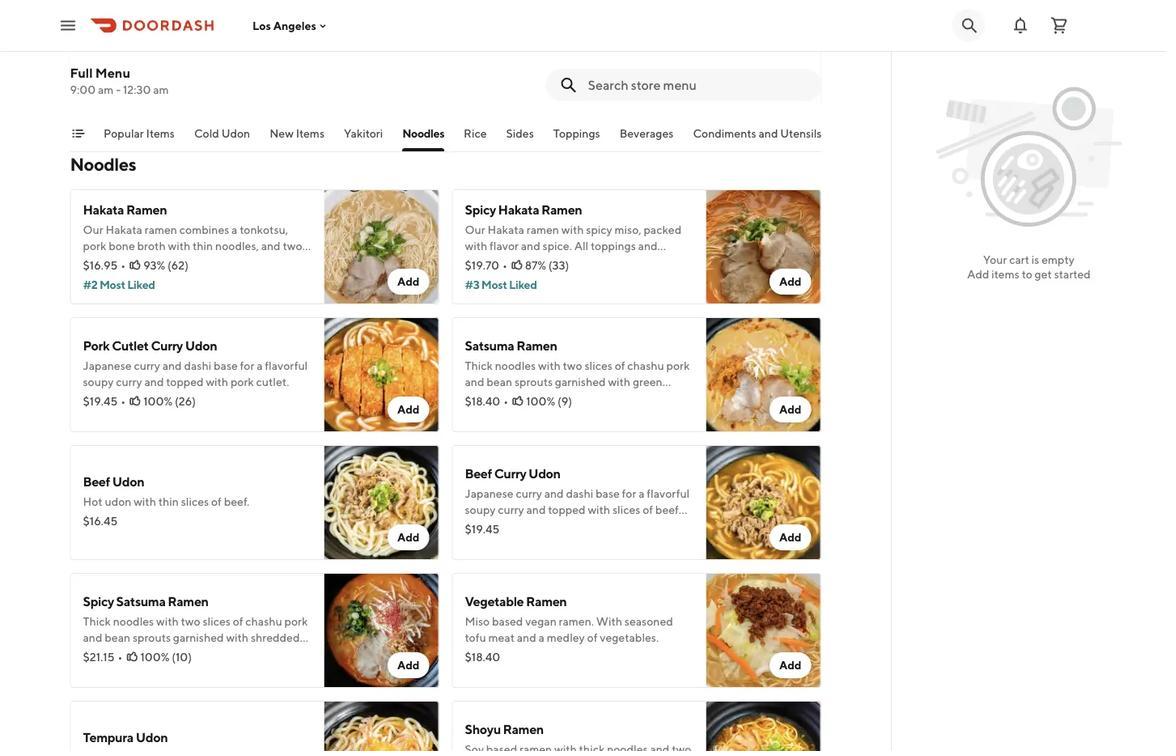 Task type: describe. For each thing, give the bounding box(es) containing it.
started
[[1055, 268, 1091, 281]]

udon inside beef curry udon japanese curry and dashi base for a flavorful soupy curry and topped with slices of beef and onions.
[[529, 466, 561, 481]]

add button for beef curry udon
[[770, 525, 812, 551]]

hakata ramen our hakata ramen combines a tonkotsu, pork bone broth with thin noodles, and two slices of chashu pork. all toppings and garnish will be placed on the side.
[[83, 202, 302, 285]]

(10)
[[172, 651, 192, 664]]

pork inside hakata ramen our hakata ramen combines a tonkotsu, pork bone broth with thin noodles, and two slices of chashu pork. all toppings and garnish will be placed on the side.
[[83, 239, 106, 253]]

pork inside pork cutlet curry udon japanese curry and dashi base for a flavorful soupy curry and topped with pork cutlet.
[[231, 375, 254, 389]]

new items button
[[269, 125, 324, 151]]

intestine
[[109, 42, 154, 55]]

ramen for vegetable
[[526, 594, 567, 609]]

a inside pork cutlet curry udon japanese curry and dashi base for a flavorful soupy curry and topped with pork cutlet.
[[257, 359, 263, 372]]

100% (9)
[[526, 395, 572, 408]]

yakitori
[[344, 127, 383, 140]]

1 horizontal spatial noodles
[[402, 127, 444, 140]]

your cart is empty add items to get started
[[968, 253, 1091, 281]]

(9)
[[558, 395, 572, 408]]

$16.95 •
[[83, 259, 126, 272]]

new items
[[269, 127, 324, 140]]

chashu inside "satsuma ramen thick noodles with two slices of chashu pork and bean sprouts garnished with green onions, fried onions in a rich broth of chicken, pork, and vegetables."
[[628, 359, 665, 372]]

toppings inside hakata ramen our hakata ramen combines a tonkotsu, pork bone broth with thin noodles, and two slices of chashu pork. all toppings and garnish will be placed on the side.
[[210, 255, 255, 269]]

12:30
[[123, 83, 151, 96]]

packed
[[644, 223, 682, 236]]

1 $18.40 from the top
[[465, 395, 501, 408]]

udon for beef udon hot udon with thin slices of beef. $16.45
[[112, 474, 144, 489]]

popular items button
[[103, 125, 174, 151]]

and inside button
[[759, 127, 778, 140]]

soupy inside beef curry udon japanese curry and dashi base for a flavorful soupy curry and topped with slices of beef and onions.
[[465, 503, 496, 517]]

pork, inside "satsuma ramen thick noodles with two slices of chashu pork and bean sprouts garnished with green onions, fried onions in a rich broth of chicken, pork, and vegetables."
[[510, 408, 536, 421]]

two inside hakata ramen our hakata ramen combines a tonkotsu, pork bone broth with thin noodles, and two slices of chashu pork. all toppings and garnish will be placed on the side.
[[283, 239, 302, 253]]

meat
[[489, 631, 515, 644]]

vegetable ramen miso based vegan ramen. with seasoned tofu meat and a medley of vegetables. $18.40
[[465, 594, 673, 664]]

curry inside pork cutlet curry udon japanese curry and dashi base for a flavorful soupy curry and topped with pork cutlet.
[[151, 338, 183, 353]]

cutlet
[[112, 338, 149, 353]]

tempura
[[83, 730, 133, 745]]

spicy hakata ramen our hakata ramen with spicy miso, packed with flavor and spice. all toppings and garnish will be placed on the side.
[[465, 202, 682, 269]]

of inside beef curry udon japanese curry and dashi base for a flavorful soupy curry and topped with slices of beef and onions.
[[643, 503, 653, 517]]

with inside pork cutlet curry udon japanese curry and dashi base for a flavorful soupy curry and topped with pork cutlet.
[[206, 375, 228, 389]]

liked for ramen
[[509, 278, 537, 291]]

is
[[1032, 253, 1040, 266]]

ramen inside 'spicy satsuma ramen thick noodles with two slices of chashu pork and bean sprouts garnished with shredded chili, green onions, fried onions in a spicy rich broth of chicken, pork, and vegetables.'
[[168, 594, 209, 609]]

japanese inside pork cutlet curry udon japanese curry and dashi base for a flavorful soupy curry and topped with pork cutlet.
[[83, 359, 132, 372]]

medley
[[547, 631, 585, 644]]

100% (10)
[[140, 651, 192, 664]]

shoyu
[[465, 722, 501, 737]]

udon for cold udon
[[221, 127, 250, 140]]

-
[[116, 83, 121, 96]]

onions inside "satsuma ramen thick noodles with two slices of chashu pork and bean sprouts garnished with green onions, fried onions in a rich broth of chicken, pork, and vegetables."
[[530, 391, 564, 405]]

udon inside pork cutlet curry udon japanese curry and dashi base for a flavorful soupy curry and topped with pork cutlet.
[[185, 338, 217, 353]]

empty
[[1042, 253, 1075, 266]]

(26)
[[175, 395, 196, 408]]

ramen inside hakata ramen our hakata ramen combines a tonkotsu, pork bone broth with thin noodles, and two slices of chashu pork. all toppings and garnish will be placed on the side.
[[145, 223, 177, 236]]

fried inside 'spicy satsuma ramen thick noodles with two slices of chashu pork and bean sprouts garnished with shredded chili, green onions, fried onions in a spicy rich broth of chicken, pork, and vegetables.'
[[180, 647, 204, 661]]

onions inside 'spicy satsuma ramen thick noodles with two slices of chashu pork and bean sprouts garnished with shredded chili, green onions, fried onions in a spicy rich broth of chicken, pork, and vegetables.'
[[206, 647, 241, 661]]

thick inside 'spicy satsuma ramen thick noodles with two slices of chashu pork and bean sprouts garnished with shredded chili, green onions, fried onions in a spicy rich broth of chicken, pork, and vegetables.'
[[83, 615, 111, 628]]

cold udon
[[194, 127, 250, 140]]

los angeles button
[[253, 19, 329, 32]]

of inside the vegetable ramen miso based vegan ramen. with seasoned tofu meat and a medley of vegetables. $18.40
[[587, 631, 598, 644]]

satsuma ramen thick noodles with two slices of chashu pork and bean sprouts garnished with green onions, fried onions in a rich broth of chicken, pork, and vegetables.
[[465, 338, 690, 421]]

yakitori button
[[344, 125, 383, 151]]

(3pc)
[[115, 21, 145, 36]]

pork cutlet curry udon japanese curry and dashi base for a flavorful soupy curry and topped with pork cutlet.
[[83, 338, 308, 389]]

flavorful inside pork cutlet curry udon japanese curry and dashi base for a flavorful soupy curry and topped with pork cutlet.
[[265, 359, 308, 372]]

0 items, open order cart image
[[1050, 16, 1070, 35]]

cold
[[194, 127, 219, 140]]

tonkotsu,
[[240, 223, 288, 236]]

sprouts inside "satsuma ramen thick noodles with two slices of chashu pork and bean sprouts garnished with green onions, fried onions in a rich broth of chicken, pork, and vegetables."
[[515, 375, 553, 389]]

flavorful inside beef curry udon japanese curry and dashi base for a flavorful soupy curry and topped with slices of beef and onions.
[[647, 487, 690, 500]]

on inside hakata ramen our hakata ramen combines a tonkotsu, pork bone broth with thin noodles, and two slices of chashu pork. all toppings and garnish will be placed on the side.
[[195, 272, 208, 285]]

Item Search search field
[[588, 76, 808, 94]]

$19.70
[[465, 259, 499, 272]]

los
[[253, 19, 271, 32]]

ramen.
[[559, 615, 594, 628]]

slices inside "satsuma ramen thick noodles with two slices of chashu pork and bean sprouts garnished with green onions, fried onions in a rich broth of chicken, pork, and vegetables."
[[585, 359, 613, 372]]

to
[[1022, 268, 1033, 281]]

spicy satsuma ramen thick noodles with two slices of chashu pork and bean sprouts garnished with shredded chili, green onions, fried onions in a spicy rich broth of chicken, pork, and vegetables.
[[83, 594, 311, 677]]

sprouts inside 'spicy satsuma ramen thick noodles with two slices of chashu pork and bean sprouts garnished with shredded chili, green onions, fried onions in a spicy rich broth of chicken, pork, and vegetables.'
[[133, 631, 171, 644]]

spicy hakata ramen image
[[706, 189, 821, 304]]

noodles inside 'spicy satsuma ramen thick noodles with two slices of chashu pork and bean sprouts garnished with shredded chili, green onions, fried onions in a spicy rich broth of chicken, pork, and vegetables.'
[[113, 615, 154, 628]]

#3
[[465, 278, 480, 291]]

ramen inside spicy hakata ramen our hakata ramen with spicy miso, packed with flavor and spice. all toppings and garnish will be placed on the side.
[[527, 223, 559, 236]]

#2 most liked
[[83, 278, 155, 291]]

new
[[269, 127, 293, 140]]

onions.
[[487, 519, 524, 533]]

most for ramen
[[482, 278, 507, 291]]

add button for vegetable ramen
[[770, 653, 812, 678]]

base inside pork cutlet curry udon japanese curry and dashi base for a flavorful soupy curry and topped with pork cutlet.
[[214, 359, 238, 372]]

pork cutlet curry udon image
[[324, 317, 439, 432]]

$21.15
[[83, 651, 115, 664]]

shredded
[[251, 631, 300, 644]]

add for ramen
[[397, 659, 420, 672]]

rich inside 'spicy satsuma ramen thick noodles with two slices of chashu pork and bean sprouts garnished with shredded chili, green onions, fried onions in a spicy rich broth of chicken, pork, and vegetables.'
[[291, 647, 311, 661]]

$19.45 •
[[83, 395, 126, 408]]

condiments and utensils button
[[693, 125, 822, 151]]

87%
[[525, 259, 547, 272]]

pork.
[[165, 255, 191, 269]]

$16.45
[[83, 515, 118, 528]]

spicy for hakata
[[465, 202, 496, 217]]

(33)
[[549, 259, 569, 272]]

• for hakata ramen
[[121, 259, 126, 272]]

#2
[[83, 278, 98, 291]]

garnished inside "satsuma ramen thick noodles with two slices of chashu pork and bean sprouts garnished with green onions, fried onions in a rich broth of chicken, pork, and vegetables."
[[555, 375, 606, 389]]

our inside hakata ramen our hakata ramen combines a tonkotsu, pork bone broth with thin noodles, and two slices of chashu pork. all toppings and garnish will be placed on the side.
[[83, 223, 103, 236]]

ramen for satsuma
[[517, 338, 557, 353]]

show menu categories image
[[72, 127, 85, 140]]

beef tongue (3pc) image
[[706, 0, 821, 107]]

in inside 'spicy satsuma ramen thick noodles with two slices of chashu pork and bean sprouts garnished with shredded chili, green onions, fried onions in a spicy rich broth of chicken, pork, and vegetables.'
[[243, 647, 252, 661]]

dashi inside pork cutlet curry udon japanese curry and dashi base for a flavorful soupy curry and topped with pork cutlet.
[[184, 359, 211, 372]]

noodles inside "satsuma ramen thick noodles with two slices of chashu pork and bean sprouts garnished with green onions, fried onions in a rich broth of chicken, pork, and vegetables."
[[495, 359, 536, 372]]

bean inside 'spicy satsuma ramen thick noodles with two slices of chashu pork and bean sprouts garnished with shredded chili, green onions, fried onions in a spicy rich broth of chicken, pork, and vegetables.'
[[105, 631, 130, 644]]

shiro (3pc) pork intestine skewer $14.50
[[83, 21, 193, 74]]

pork, inside 'spicy satsuma ramen thick noodles with two slices of chashu pork and bean sprouts garnished with shredded chili, green onions, fried onions in a spicy rich broth of chicken, pork, and vegetables.'
[[172, 663, 198, 677]]

base inside beef curry udon japanese curry and dashi base for a flavorful soupy curry and topped with slices of beef and onions.
[[596, 487, 620, 500]]

beef.
[[224, 495, 250, 508]]

in inside "satsuma ramen thick noodles with two slices of chashu pork and bean sprouts garnished with green onions, fried onions in a rich broth of chicken, pork, and vegetables."
[[567, 391, 576, 405]]

hakata ramen image
[[324, 189, 439, 304]]

thick inside "satsuma ramen thick noodles with two slices of chashu pork and bean sprouts garnished with green onions, fried onions in a rich broth of chicken, pork, and vegetables."
[[465, 359, 493, 372]]

ramen inside spicy hakata ramen our hakata ramen with spicy miso, packed with flavor and spice. all toppings and garnish will be placed on the side.
[[542, 202, 582, 217]]

placed inside hakata ramen our hakata ramen combines a tonkotsu, pork bone broth with thin noodles, and two slices of chashu pork. all toppings and garnish will be placed on the side.
[[158, 272, 193, 285]]

bone
[[109, 239, 135, 253]]

items for popular items
[[146, 127, 174, 140]]

$14.50
[[83, 61, 119, 74]]

dashi inside beef curry udon japanese curry and dashi base for a flavorful soupy curry and topped with slices of beef and onions.
[[566, 487, 594, 500]]

for inside beef curry udon japanese curry and dashi base for a flavorful soupy curry and topped with slices of beef and onions.
[[622, 487, 637, 500]]

chicken, inside 'spicy satsuma ramen thick noodles with two slices of chashu pork and bean sprouts garnished with shredded chili, green onions, fried onions in a spicy rich broth of chicken, pork, and vegetables.'
[[126, 663, 169, 677]]

pork inside shiro (3pc) pork intestine skewer $14.50
[[83, 42, 107, 55]]

our inside spicy hakata ramen our hakata ramen with spicy miso, packed with flavor and spice. all toppings and garnish will be placed on the side.
[[465, 223, 485, 236]]

#3 most liked
[[465, 278, 537, 291]]

toppings
[[553, 127, 600, 140]]

beef udon hot udon with thin slices of beef. $16.45
[[83, 474, 250, 528]]

add button for spicy satsuma ramen
[[388, 653, 430, 678]]

side. inside spicy hakata ramen our hakata ramen with spicy miso, packed with flavor and spice. all toppings and garnish will be placed on the side.
[[612, 255, 636, 269]]

garnish inside hakata ramen our hakata ramen combines a tonkotsu, pork bone broth with thin noodles, and two slices of chashu pork. all toppings and garnish will be placed on the side.
[[83, 272, 121, 285]]

spicy inside 'spicy satsuma ramen thick noodles with two slices of chashu pork and bean sprouts garnished with shredded chili, green onions, fried onions in a spicy rich broth of chicken, pork, and vegetables.'
[[263, 647, 289, 661]]

chili,
[[83, 647, 107, 661]]

$19.70 •
[[465, 259, 507, 272]]

soupy inside pork cutlet curry udon japanese curry and dashi base for a flavorful soupy curry and topped with pork cutlet.
[[83, 375, 114, 389]]

vegetables. inside 'spicy satsuma ramen thick noodles with two slices of chashu pork and bean sprouts garnished with shredded chili, green onions, fried onions in a spicy rich broth of chicken, pork, and vegetables.'
[[222, 663, 281, 677]]

thin inside hakata ramen our hakata ramen combines a tonkotsu, pork bone broth with thin noodles, and two slices of chashu pork. all toppings and garnish will be placed on the side.
[[193, 239, 213, 253]]

a inside "satsuma ramen thick noodles with two slices of chashu pork and bean sprouts garnished with green onions, fried onions in a rich broth of chicken, pork, and vegetables."
[[578, 391, 584, 405]]

slices inside 'spicy satsuma ramen thick noodles with two slices of chashu pork and bean sprouts garnished with shredded chili, green onions, fried onions in a spicy rich broth of chicken, pork, and vegetables.'
[[203, 615, 231, 628]]

condiments and utensils
[[693, 127, 822, 140]]

all inside hakata ramen our hakata ramen combines a tonkotsu, pork bone broth with thin noodles, and two slices of chashu pork. all toppings and garnish will be placed on the side.
[[193, 255, 207, 269]]

87% (33)
[[525, 259, 569, 272]]

$18.40 •
[[465, 395, 509, 408]]

combines
[[180, 223, 229, 236]]

bean inside "satsuma ramen thick noodles with two slices of chashu pork and bean sprouts garnished with green onions, fried onions in a rich broth of chicken, pork, and vegetables."
[[487, 375, 513, 389]]

udon
[[105, 495, 132, 508]]

two inside "satsuma ramen thick noodles with two slices of chashu pork and bean sprouts garnished with green onions, fried onions in a rich broth of chicken, pork, and vegetables."
[[563, 359, 583, 372]]

and inside the vegetable ramen miso based vegan ramen. with seasoned tofu meat and a medley of vegetables. $18.40
[[517, 631, 537, 644]]

pork inside 'spicy satsuma ramen thick noodles with two slices of chashu pork and bean sprouts garnished with shredded chili, green onions, fried onions in a spicy rich broth of chicken, pork, and vegetables.'
[[285, 615, 308, 628]]

flavor
[[490, 239, 519, 253]]

liked for our
[[127, 278, 155, 291]]

green inside "satsuma ramen thick noodles with two slices of chashu pork and bean sprouts garnished with green onions, fried onions in a rich broth of chicken, pork, and vegetables."
[[633, 375, 663, 389]]

slices inside beef curry udon japanese curry and dashi base for a flavorful soupy curry and topped with slices of beef and onions.
[[613, 503, 641, 517]]

with inside beef curry udon japanese curry and dashi base for a flavorful soupy curry and topped with slices of beef and onions.
[[588, 503, 611, 517]]

beef curry udon image
[[706, 445, 821, 560]]



Task type: vqa. For each thing, say whether or not it's contained in the screenshot.
the ramen
yes



Task type: locate. For each thing, give the bounding box(es) containing it.
a inside hakata ramen our hakata ramen combines a tonkotsu, pork bone broth with thin noodles, and two slices of chashu pork. all toppings and garnish will be placed on the side.
[[232, 223, 238, 236]]

side. inside hakata ramen our hakata ramen combines a tonkotsu, pork bone broth with thin noodles, and two slices of chashu pork. all toppings and garnish will be placed on the side.
[[230, 272, 254, 285]]

two up (9)
[[563, 359, 583, 372]]

japanese inside beef curry udon japanese curry and dashi base for a flavorful soupy curry and topped with slices of beef and onions.
[[465, 487, 514, 500]]

100%
[[143, 395, 173, 408], [526, 395, 556, 408], [140, 651, 170, 664]]

0 horizontal spatial the
[[210, 272, 228, 285]]

1 horizontal spatial flavorful
[[647, 487, 690, 500]]

0 vertical spatial placed
[[540, 255, 575, 269]]

1 vertical spatial will
[[123, 272, 140, 285]]

• for pork cutlet curry udon
[[121, 395, 126, 408]]

1 vertical spatial dashi
[[566, 487, 594, 500]]

bean up '$18.40 •'
[[487, 375, 513, 389]]

add button for hakata ramen
[[388, 269, 430, 295]]

rich inside "satsuma ramen thick noodles with two slices of chashu pork and bean sprouts garnished with green onions, fried onions in a rich broth of chicken, pork, and vegetables."
[[587, 391, 606, 405]]

1 vertical spatial the
[[210, 272, 228, 285]]

pork inside "satsuma ramen thick noodles with two slices of chashu pork and bean sprouts garnished with green onions, fried onions in a rich broth of chicken, pork, and vegetables."
[[667, 359, 690, 372]]

two
[[283, 239, 302, 253], [563, 359, 583, 372], [181, 615, 200, 628]]

0 horizontal spatial sprouts
[[133, 631, 171, 644]]

0 horizontal spatial for
[[240, 359, 255, 372]]

100% left (26)
[[143, 395, 173, 408]]

udon right "tempura"
[[136, 730, 168, 745]]

with inside hakata ramen our hakata ramen combines a tonkotsu, pork bone broth with thin noodles, and two slices of chashu pork. all toppings and garnish will be placed on the side.
[[168, 239, 190, 253]]

1 horizontal spatial broth
[[137, 239, 166, 253]]

1 vertical spatial pork,
[[172, 663, 198, 677]]

• down bone
[[121, 259, 126, 272]]

two down tonkotsu,
[[283, 239, 302, 253]]

placed inside spicy hakata ramen our hakata ramen with spicy miso, packed with flavor and spice. all toppings and garnish will be placed on the side.
[[540, 255, 575, 269]]

(62)
[[168, 259, 189, 272]]

100% left (10)
[[140, 651, 170, 664]]

the down the noodles,
[[210, 272, 228, 285]]

100% left (9)
[[526, 395, 556, 408]]

1 items from the left
[[146, 127, 174, 140]]

$16.95
[[83, 259, 118, 272]]

sprouts up 100% (10)
[[133, 631, 171, 644]]

bean up $21.15 •
[[105, 631, 130, 644]]

1 vertical spatial placed
[[158, 272, 193, 285]]

1 vertical spatial spicy
[[83, 594, 114, 609]]

soupy up $19.45 •
[[83, 375, 114, 389]]

0 vertical spatial vegetables.
[[560, 408, 619, 421]]

1 most from the left
[[100, 278, 125, 291]]

1 horizontal spatial items
[[296, 127, 324, 140]]

0 vertical spatial $19.45
[[83, 395, 118, 408]]

curry right cutlet
[[151, 338, 183, 353]]

on right (33) at the left top of the page
[[577, 255, 590, 269]]

in
[[567, 391, 576, 405], [243, 647, 252, 661]]

1 vertical spatial satsuma
[[116, 594, 166, 609]]

noodles
[[495, 359, 536, 372], [113, 615, 154, 628]]

slices inside hakata ramen our hakata ramen combines a tonkotsu, pork bone broth with thin noodles, and two slices of chashu pork. all toppings and garnish will be placed on the side.
[[83, 255, 111, 269]]

1 vertical spatial sprouts
[[133, 631, 171, 644]]

1 vertical spatial side.
[[230, 272, 254, 285]]

0 horizontal spatial bean
[[105, 631, 130, 644]]

• for spicy satsuma ramen
[[118, 651, 123, 664]]

am right 12:30
[[153, 83, 169, 96]]

0 vertical spatial chashu
[[126, 255, 163, 269]]

$18.40 down tofu
[[465, 651, 501, 664]]

shoyu ramen
[[465, 722, 544, 737]]

spicy
[[465, 202, 496, 217], [83, 594, 114, 609]]

green inside 'spicy satsuma ramen thick noodles with two slices of chashu pork and bean sprouts garnished with shredded chili, green onions, fried onions in a spicy rich broth of chicken, pork, and vegetables.'
[[109, 647, 139, 661]]

beef up onions.
[[465, 466, 492, 481]]

beef for beef udon
[[83, 474, 110, 489]]

0 horizontal spatial beef
[[83, 474, 110, 489]]

1 horizontal spatial green
[[633, 375, 663, 389]]

1 horizontal spatial beef
[[465, 466, 492, 481]]

0 vertical spatial bean
[[487, 375, 513, 389]]

our up $16.95
[[83, 223, 103, 236]]

fried
[[504, 391, 528, 405], [180, 647, 204, 661]]

broth up 93%
[[137, 239, 166, 253]]

broth down chili, on the left of page
[[83, 663, 111, 677]]

0 vertical spatial all
[[575, 239, 589, 253]]

1 vertical spatial thin
[[158, 495, 179, 508]]

sides button
[[506, 125, 534, 151]]

of
[[113, 255, 124, 269], [615, 359, 625, 372], [639, 391, 649, 405], [211, 495, 222, 508], [643, 503, 653, 517], [233, 615, 243, 628], [587, 631, 598, 644], [114, 663, 124, 677]]

soupy up onions.
[[465, 503, 496, 517]]

ramen for hakata
[[126, 202, 167, 217]]

beverages
[[619, 127, 674, 140]]

1 vertical spatial bean
[[105, 631, 130, 644]]

am left -
[[98, 83, 114, 96]]

1 vertical spatial onions
[[206, 647, 241, 661]]

be inside spicy hakata ramen our hakata ramen with spicy miso, packed with flavor and spice. all toppings and garnish will be placed on the side.
[[525, 255, 538, 269]]

vegetable ramen image
[[706, 573, 821, 688]]

beef up hot
[[83, 474, 110, 489]]

onions,
[[465, 391, 502, 405], [141, 647, 178, 661]]

cutlet.
[[256, 375, 289, 389]]

0 horizontal spatial thin
[[158, 495, 179, 508]]

add button for satsuma ramen
[[770, 397, 812, 423]]

on inside spicy hakata ramen our hakata ramen with spicy miso, packed with flavor and spice. all toppings and garnish will be placed on the side.
[[577, 255, 590, 269]]

ramen up vegan on the bottom left of the page
[[526, 594, 567, 609]]

side. down the noodles,
[[230, 272, 254, 285]]

tofu
[[465, 631, 486, 644]]

udon down 100% (9)
[[529, 466, 561, 481]]

add for thick
[[780, 403, 802, 416]]

placed down "pork."
[[158, 272, 193, 285]]

$19.45 for $19.45
[[465, 523, 500, 536]]

tempura udon
[[83, 730, 168, 745]]

ramen
[[145, 223, 177, 236], [527, 223, 559, 236]]

most down $16.95 • at the top of the page
[[100, 278, 125, 291]]

chicken, inside "satsuma ramen thick noodles with two slices of chashu pork and bean sprouts garnished with green onions, fried onions in a rich broth of chicken, pork, and vegetables."
[[465, 408, 508, 421]]

ramen up spice. in the top of the page
[[527, 223, 559, 236]]

will left 93%
[[123, 272, 140, 285]]

notification bell image
[[1011, 16, 1031, 35]]

1 vertical spatial two
[[563, 359, 583, 372]]

skewer
[[156, 42, 193, 55]]

noodles up '$18.40 •'
[[495, 359, 536, 372]]

add inside your cart is empty add items to get started
[[968, 268, 990, 281]]

vegan
[[526, 615, 557, 628]]

be inside hakata ramen our hakata ramen combines a tonkotsu, pork bone broth with thin noodles, and two slices of chashu pork. all toppings and garnish will be placed on the side.
[[142, 272, 156, 285]]

beef
[[656, 503, 679, 517]]

rice
[[464, 127, 487, 140]]

broth inside hakata ramen our hakata ramen combines a tonkotsu, pork bone broth with thin noodles, and two slices of chashu pork. all toppings and garnish will be placed on the side.
[[137, 239, 166, 253]]

pork
[[83, 239, 106, 253], [667, 359, 690, 372], [231, 375, 254, 389], [285, 615, 308, 628]]

spicy down shredded
[[263, 647, 289, 661]]

udon up "udon"
[[112, 474, 144, 489]]

japanese down cutlet
[[83, 359, 132, 372]]

the right (33) at the left top of the page
[[593, 255, 610, 269]]

beef udon image
[[324, 445, 439, 560]]

1 vertical spatial curry
[[494, 466, 526, 481]]

beef inside the beef udon hot udon with thin slices of beef. $16.45
[[83, 474, 110, 489]]

flavorful
[[265, 359, 308, 372], [647, 487, 690, 500]]

1 horizontal spatial two
[[283, 239, 302, 253]]

0 vertical spatial garnished
[[555, 375, 606, 389]]

all right "pork."
[[193, 255, 207, 269]]

1 horizontal spatial garnish
[[465, 255, 503, 269]]

full
[[70, 65, 93, 81]]

all right spice. in the top of the page
[[575, 239, 589, 253]]

ramen up 100% (9)
[[517, 338, 557, 353]]

1 horizontal spatial pork,
[[510, 408, 536, 421]]

a inside beef curry udon japanese curry and dashi base for a flavorful soupy curry and topped with slices of beef and onions.
[[639, 487, 645, 500]]

with inside the beef udon hot udon with thin slices of beef. $16.45
[[134, 495, 156, 508]]

2 liked from the left
[[509, 278, 537, 291]]

tempura udon image
[[324, 701, 439, 751]]

add
[[968, 268, 990, 281], [397, 275, 420, 288], [780, 275, 802, 288], [397, 403, 420, 416], [780, 403, 802, 416], [397, 531, 420, 544], [780, 531, 802, 544], [397, 659, 420, 672], [780, 659, 802, 672]]

los angeles
[[253, 19, 316, 32]]

1 am from the left
[[98, 83, 114, 96]]

placed down spice. in the top of the page
[[540, 255, 575, 269]]

ramen inside hakata ramen our hakata ramen combines a tonkotsu, pork bone broth with thin noodles, and two slices of chashu pork. all toppings and garnish will be placed on the side.
[[126, 202, 167, 217]]

udon inside the beef udon hot udon with thin slices of beef. $16.45
[[112, 474, 144, 489]]

get
[[1035, 268, 1052, 281]]

menu
[[95, 65, 130, 81]]

broth inside "satsuma ramen thick noodles with two slices of chashu pork and bean sprouts garnished with green onions, fried onions in a rich broth of chicken, pork, and vegetables."
[[608, 391, 637, 405]]

sides
[[506, 127, 534, 140]]

toppings
[[591, 239, 636, 253], [210, 255, 255, 269]]

1 vertical spatial in
[[243, 647, 252, 661]]

vegetables.
[[560, 408, 619, 421], [600, 631, 659, 644], [222, 663, 281, 677]]

2 vertical spatial two
[[181, 615, 200, 628]]

open menu image
[[58, 16, 78, 35]]

0 vertical spatial two
[[283, 239, 302, 253]]

soupy
[[83, 375, 114, 389], [465, 503, 496, 517]]

thin inside the beef udon hot udon with thin slices of beef. $16.45
[[158, 495, 179, 508]]

• right the "$21.15"
[[118, 651, 123, 664]]

flavorful up cutlet.
[[265, 359, 308, 372]]

vegetables. inside the vegetable ramen miso based vegan ramen. with seasoned tofu meat and a medley of vegetables. $18.40
[[600, 631, 659, 644]]

your
[[984, 253, 1007, 266]]

the inside hakata ramen our hakata ramen combines a tonkotsu, pork bone broth with thin noodles, and two slices of chashu pork. all toppings and garnish will be placed on the side.
[[210, 272, 228, 285]]

0 vertical spatial in
[[567, 391, 576, 405]]

pork,
[[510, 408, 536, 421], [172, 663, 198, 677]]

hot
[[83, 495, 103, 508]]

2 horizontal spatial chashu
[[628, 359, 665, 372]]

1 horizontal spatial bean
[[487, 375, 513, 389]]

and
[[759, 127, 778, 140], [261, 239, 281, 253], [521, 239, 541, 253], [638, 239, 658, 253], [257, 255, 276, 269], [162, 359, 182, 372], [144, 375, 164, 389], [465, 375, 485, 389], [539, 408, 558, 421], [545, 487, 564, 500], [527, 503, 546, 517], [465, 519, 485, 533], [83, 631, 102, 644], [517, 631, 537, 644], [200, 663, 219, 677]]

1 horizontal spatial liked
[[509, 278, 537, 291]]

1 ramen from the left
[[145, 223, 177, 236]]

broth right (9)
[[608, 391, 637, 405]]

shiro
[[83, 21, 113, 36]]

1 horizontal spatial side.
[[612, 255, 636, 269]]

93% (62)
[[143, 259, 189, 272]]

toppings down the noodles,
[[210, 255, 255, 269]]

japanese up onions.
[[465, 487, 514, 500]]

broth inside 'spicy satsuma ramen thick noodles with two slices of chashu pork and bean sprouts garnished with shredded chili, green onions, fried onions in a spicy rich broth of chicken, pork, and vegetables.'
[[83, 663, 111, 677]]

hakata
[[83, 202, 124, 217], [498, 202, 539, 217], [106, 223, 142, 236], [488, 223, 525, 236]]

1 vertical spatial soupy
[[465, 503, 496, 517]]

chashu inside hakata ramen our hakata ramen combines a tonkotsu, pork bone broth with thin noodles, and two slices of chashu pork. all toppings and garnish will be placed on the side.
[[126, 255, 163, 269]]

•
[[121, 259, 126, 272], [503, 259, 507, 272], [121, 395, 126, 408], [504, 395, 509, 408], [118, 651, 123, 664]]

0 horizontal spatial onions
[[206, 647, 241, 661]]

0 horizontal spatial $19.45
[[83, 395, 118, 408]]

toppings inside spicy hakata ramen our hakata ramen with spicy miso, packed with flavor and spice. all toppings and garnish will be placed on the side.
[[591, 239, 636, 253]]

1 our from the left
[[83, 223, 103, 236]]

0 vertical spatial spicy
[[465, 202, 496, 217]]

udon for tempura udon
[[136, 730, 168, 745]]

2 vertical spatial broth
[[83, 663, 111, 677]]

0 horizontal spatial side.
[[230, 272, 254, 285]]

garnished up (9)
[[555, 375, 606, 389]]

toppings down the miso, at the right top of page
[[591, 239, 636, 253]]

beef
[[465, 466, 492, 481], [83, 474, 110, 489]]

most for our
[[100, 278, 125, 291]]

curry up onions.
[[494, 466, 526, 481]]

0 horizontal spatial onions,
[[141, 647, 178, 661]]

onions, inside 'spicy satsuma ramen thick noodles with two slices of chashu pork and bean sprouts garnished with shredded chili, green onions, fried onions in a spicy rich broth of chicken, pork, and vegetables.'
[[141, 647, 178, 661]]

• for spicy hakata ramen
[[503, 259, 507, 272]]

1 horizontal spatial noodles
[[495, 359, 536, 372]]

add for miso
[[780, 659, 802, 672]]

1 horizontal spatial placed
[[540, 255, 575, 269]]

utensils
[[780, 127, 822, 140]]

1 horizontal spatial our
[[465, 223, 485, 236]]

9:00
[[70, 83, 96, 96]]

100% for thick
[[140, 651, 170, 664]]

$18.40 inside the vegetable ramen miso based vegan ramen. with seasoned tofu meat and a medley of vegetables. $18.40
[[465, 651, 501, 664]]

thin down the combines
[[193, 239, 213, 253]]

ramen up (10)
[[168, 594, 209, 609]]

thick up chili, on the left of page
[[83, 615, 111, 628]]

for inside pork cutlet curry udon japanese curry and dashi base for a flavorful soupy curry and topped with pork cutlet.
[[240, 359, 255, 372]]

satsuma up '$18.40 •'
[[465, 338, 514, 353]]

0 horizontal spatial garnished
[[173, 631, 224, 644]]

• for satsuma ramen
[[504, 395, 509, 408]]

garnished up (10)
[[173, 631, 224, 644]]

0 horizontal spatial spicy
[[263, 647, 289, 661]]

full menu 9:00 am - 12:30 am
[[70, 65, 169, 96]]

1 horizontal spatial will
[[505, 255, 522, 269]]

thick up '$18.40 •'
[[465, 359, 493, 372]]

angeles
[[273, 19, 316, 32]]

0 vertical spatial thick
[[465, 359, 493, 372]]

flavorful up the "beef"
[[647, 487, 690, 500]]

spicy up flavor
[[465, 202, 496, 217]]

sprouts up 100% (9)
[[515, 375, 553, 389]]

items right new
[[296, 127, 324, 140]]

garnished inside 'spicy satsuma ramen thick noodles with two slices of chashu pork and bean sprouts garnished with shredded chili, green onions, fried onions in a spicy rich broth of chicken, pork, and vegetables.'
[[173, 631, 224, 644]]

$18.40 left 100% (9)
[[465, 395, 501, 408]]

popular items
[[103, 127, 174, 140]]

ramen up 93% (62)
[[145, 223, 177, 236]]

1 liked from the left
[[127, 278, 155, 291]]

side. down the miso, at the right top of page
[[612, 255, 636, 269]]

0 vertical spatial noodles
[[402, 127, 444, 140]]

2 $18.40 from the top
[[465, 651, 501, 664]]

of inside hakata ramen our hakata ramen combines a tonkotsu, pork bone broth with thin noodles, and two slices of chashu pork. all toppings and garnish will be placed on the side.
[[113, 255, 124, 269]]

0 vertical spatial fried
[[504, 391, 528, 405]]

chicken, left 100% (9)
[[465, 408, 508, 421]]

0 vertical spatial will
[[505, 255, 522, 269]]

miso
[[465, 615, 490, 628]]

chashu inside 'spicy satsuma ramen thick noodles with two slices of chashu pork and bean sprouts garnished with shredded chili, green onions, fried onions in a spicy rich broth of chicken, pork, and vegetables.'
[[246, 615, 282, 628]]

satsuma up 100% (10)
[[116, 594, 166, 609]]

most
[[100, 278, 125, 291], [482, 278, 507, 291]]

0 horizontal spatial fried
[[180, 647, 204, 661]]

udon inside button
[[221, 127, 250, 140]]

two up (10)
[[181, 615, 200, 628]]

0 vertical spatial onions
[[530, 391, 564, 405]]

curry inside beef curry udon japanese curry and dashi base for a flavorful soupy curry and topped with slices of beef and onions.
[[494, 466, 526, 481]]

spicy inside spicy hakata ramen our hakata ramen with spicy miso, packed with flavor and spice. all toppings and garnish will be placed on the side.
[[465, 202, 496, 217]]

a inside the vegetable ramen miso based vegan ramen. with seasoned tofu meat and a medley of vegetables. $18.40
[[539, 631, 545, 644]]

2 am from the left
[[153, 83, 169, 96]]

$19.45 for $19.45 •
[[83, 395, 118, 408]]

udon up (26)
[[185, 338, 217, 353]]

spicy satsuma ramen image
[[324, 573, 439, 688]]

ramen right 'shoyu'
[[503, 722, 544, 737]]

1 vertical spatial garnish
[[83, 272, 121, 285]]

items
[[992, 268, 1020, 281]]

0 vertical spatial on
[[577, 255, 590, 269]]

pork down shiro
[[83, 42, 107, 55]]

1 horizontal spatial japanese
[[465, 487, 514, 500]]

ramen inside "satsuma ramen thick noodles with two slices of chashu pork and bean sprouts garnished with green onions, fried onions in a rich broth of chicken, pork, and vegetables."
[[517, 338, 557, 353]]

sprouts
[[515, 375, 553, 389], [133, 631, 171, 644]]

based
[[492, 615, 523, 628]]

cart
[[1010, 253, 1030, 266]]

our up $19.70
[[465, 223, 485, 236]]

base
[[214, 359, 238, 372], [596, 487, 620, 500]]

1 vertical spatial garnished
[[173, 631, 224, 644]]

1 horizontal spatial topped
[[548, 503, 586, 517]]

cold udon button
[[194, 125, 250, 151]]

beverages button
[[619, 125, 674, 151]]

shiro (3pc) image
[[324, 0, 439, 107]]

side.
[[612, 255, 636, 269], [230, 272, 254, 285]]

spicy for satsuma
[[83, 594, 114, 609]]

ramen up bone
[[126, 202, 167, 217]]

1 vertical spatial broth
[[608, 391, 637, 405]]

1 vertical spatial toppings
[[210, 255, 255, 269]]

miso,
[[615, 223, 642, 236]]

japanese
[[83, 359, 132, 372], [465, 487, 514, 500]]

be left (33) at the left top of the page
[[525, 255, 538, 269]]

will inside hakata ramen our hakata ramen combines a tonkotsu, pork bone broth with thin noodles, and two slices of chashu pork. all toppings and garnish will be placed on the side.
[[123, 272, 140, 285]]

0 horizontal spatial noodles
[[70, 154, 136, 175]]

onions, right $21.15 •
[[141, 647, 178, 661]]

0 horizontal spatial liked
[[127, 278, 155, 291]]

1 vertical spatial base
[[596, 487, 620, 500]]

noodles up $21.15 •
[[113, 615, 154, 628]]

• left 100% (9)
[[504, 395, 509, 408]]

udon right the "cold"
[[221, 127, 250, 140]]

1 vertical spatial noodles
[[70, 154, 136, 175]]

0 vertical spatial the
[[593, 255, 610, 269]]

beef curry udon japanese curry and dashi base for a flavorful soupy curry and topped with slices of beef and onions.
[[465, 466, 690, 533]]

beef for beef curry udon
[[465, 466, 492, 481]]

satsuma ramen image
[[706, 317, 821, 432]]

onions
[[530, 391, 564, 405], [206, 647, 241, 661]]

rich right (9)
[[587, 391, 606, 405]]

0 vertical spatial satsuma
[[465, 338, 514, 353]]

0 horizontal spatial our
[[83, 223, 103, 236]]

will inside spicy hakata ramen our hakata ramen with spicy miso, packed with flavor and spice. all toppings and garnish will be placed on the side.
[[505, 255, 522, 269]]

2 our from the left
[[465, 223, 485, 236]]

items for new items
[[296, 127, 324, 140]]

shoyu ramen image
[[706, 701, 821, 751]]

1 horizontal spatial onions
[[530, 391, 564, 405]]

noodles,
[[215, 239, 259, 253]]

$19.45
[[83, 395, 118, 408], [465, 523, 500, 536]]

a inside 'spicy satsuma ramen thick noodles with two slices of chashu pork and bean sprouts garnished with shredded chili, green onions, fried onions in a spicy rich broth of chicken, pork, and vegetables.'
[[254, 647, 260, 661]]

on
[[577, 255, 590, 269], [195, 272, 208, 285]]

• down flavor
[[503, 259, 507, 272]]

garnish inside spicy hakata ramen our hakata ramen with spicy miso, packed with flavor and spice. all toppings and garnish will be placed on the side.
[[465, 255, 503, 269]]

$21.15 •
[[83, 651, 123, 664]]

all
[[575, 239, 589, 253], [193, 255, 207, 269]]

spice.
[[543, 239, 572, 253]]

1 vertical spatial all
[[193, 255, 207, 269]]

0 vertical spatial japanese
[[83, 359, 132, 372]]

thin
[[193, 239, 213, 253], [158, 495, 179, 508]]

0 vertical spatial noodles
[[495, 359, 536, 372]]

popular
[[103, 127, 144, 140]]

2 pork from the top
[[83, 338, 110, 353]]

items right popular
[[146, 127, 174, 140]]

slices inside the beef udon hot udon with thin slices of beef. $16.45
[[181, 495, 209, 508]]

1 vertical spatial noodles
[[113, 615, 154, 628]]

rich
[[587, 391, 606, 405], [291, 647, 311, 661]]

add for hot
[[397, 531, 420, 544]]

0 horizontal spatial soupy
[[83, 375, 114, 389]]

0 vertical spatial toppings
[[591, 239, 636, 253]]

pork left cutlet
[[83, 338, 110, 353]]

0 horizontal spatial will
[[123, 272, 140, 285]]

garnish down bone
[[83, 272, 121, 285]]

onions, left 100% (9)
[[465, 391, 502, 405]]

toppings button
[[553, 125, 600, 151]]

onions right '$18.40 •'
[[530, 391, 564, 405]]

topped inside pork cutlet curry udon japanese curry and dashi base for a flavorful soupy curry and topped with pork cutlet.
[[166, 375, 204, 389]]

• left 100% (26)
[[121, 395, 126, 408]]

garnish up #3
[[465, 255, 503, 269]]

items inside 'button'
[[296, 127, 324, 140]]

1 horizontal spatial thick
[[465, 359, 493, 372]]

0 horizontal spatial items
[[146, 127, 174, 140]]

2 horizontal spatial broth
[[608, 391, 637, 405]]

on right (62)
[[195, 272, 208, 285]]

1 horizontal spatial base
[[596, 487, 620, 500]]

fried inside "satsuma ramen thick noodles with two slices of chashu pork and bean sprouts garnished with green onions, fried onions in a rich broth of chicken, pork, and vegetables."
[[504, 391, 528, 405]]

spicy left the miso, at the right top of page
[[586, 223, 613, 236]]

add button for spicy hakata ramen
[[770, 269, 812, 295]]

93%
[[143, 259, 165, 272]]

thin right "udon"
[[158, 495, 179, 508]]

spicy inside 'spicy satsuma ramen thick noodles with two slices of chashu pork and bean sprouts garnished with shredded chili, green onions, fried onions in a spicy rich broth of chicken, pork, and vegetables.'
[[83, 594, 114, 609]]

0 vertical spatial side.
[[612, 255, 636, 269]]

the inside spicy hakata ramen our hakata ramen with spicy miso, packed with flavor and spice. all toppings and garnish will be placed on the side.
[[593, 255, 610, 269]]

spicy up chili, on the left of page
[[83, 594, 114, 609]]

spicy inside spicy hakata ramen our hakata ramen with spicy miso, packed with flavor and spice. all toppings and garnish will be placed on the side.
[[586, 223, 613, 236]]

liked down 87%
[[509, 278, 537, 291]]

2 most from the left
[[482, 278, 507, 291]]

1 horizontal spatial in
[[567, 391, 576, 405]]

1 vertical spatial japanese
[[465, 487, 514, 500]]

$19.45 down cutlet
[[83, 395, 118, 408]]

0 horizontal spatial satsuma
[[116, 594, 166, 609]]

curry
[[151, 338, 183, 353], [494, 466, 526, 481]]

green
[[633, 375, 663, 389], [109, 647, 139, 661]]

satsuma inside "satsuma ramen thick noodles with two slices of chashu pork and bean sprouts garnished with green onions, fried onions in a rich broth of chicken, pork, and vegetables."
[[465, 338, 514, 353]]

add for udon
[[780, 531, 802, 544]]

1 vertical spatial be
[[142, 272, 156, 285]]

1 horizontal spatial $19.45
[[465, 523, 500, 536]]

ramen for shoyu
[[503, 722, 544, 737]]

2 items from the left
[[296, 127, 324, 140]]

will down flavor
[[505, 255, 522, 269]]

our
[[83, 223, 103, 236], [465, 223, 485, 236]]

onions right (10)
[[206, 647, 241, 661]]

100% for noodles
[[526, 395, 556, 408]]

most down $19.70 •
[[482, 278, 507, 291]]

ramen up spice. in the top of the page
[[542, 202, 582, 217]]

1 vertical spatial rich
[[291, 647, 311, 661]]

100% (26)
[[143, 395, 196, 408]]

1 vertical spatial $19.45
[[465, 523, 500, 536]]

seasoned
[[625, 615, 673, 628]]

for
[[240, 359, 255, 372], [622, 487, 637, 500]]

all inside spicy hakata ramen our hakata ramen with spicy miso, packed with flavor and spice. all toppings and garnish will be placed on the side.
[[575, 239, 589, 253]]

ramen inside the vegetable ramen miso based vegan ramen. with seasoned tofu meat and a medley of vegetables. $18.40
[[526, 594, 567, 609]]

2 ramen from the left
[[527, 223, 559, 236]]

1 pork from the top
[[83, 42, 107, 55]]

add button for pork cutlet curry udon
[[388, 397, 430, 423]]

liked down 93%
[[127, 278, 155, 291]]

100% for udon
[[143, 395, 173, 408]]

vegetables. inside "satsuma ramen thick noodles with two slices of chashu pork and bean sprouts garnished with green onions, fried onions in a rich broth of chicken, pork, and vegetables."
[[560, 408, 619, 421]]

1 horizontal spatial chashu
[[246, 615, 282, 628]]

of inside the beef udon hot udon with thin slices of beef. $16.45
[[211, 495, 222, 508]]

pork inside pork cutlet curry udon japanese curry and dashi base for a flavorful soupy curry and topped with pork cutlet.
[[83, 338, 110, 353]]

0 vertical spatial green
[[633, 375, 663, 389]]

add for curry
[[397, 403, 420, 416]]

noodles down popular
[[70, 154, 136, 175]]

rich down shredded
[[291, 647, 311, 661]]

0 horizontal spatial japanese
[[83, 359, 132, 372]]

$19.45 up vegetable
[[465, 523, 500, 536]]

add button for beef udon
[[388, 525, 430, 551]]

items inside button
[[146, 127, 174, 140]]

noodles left rice
[[402, 127, 444, 140]]

chicken, left (10)
[[126, 663, 169, 677]]

satsuma inside 'spicy satsuma ramen thick noodles with two slices of chashu pork and bean sprouts garnished with shredded chili, green onions, fried onions in a spicy rich broth of chicken, pork, and vegetables.'
[[116, 594, 166, 609]]

be left (62)
[[142, 272, 156, 285]]



